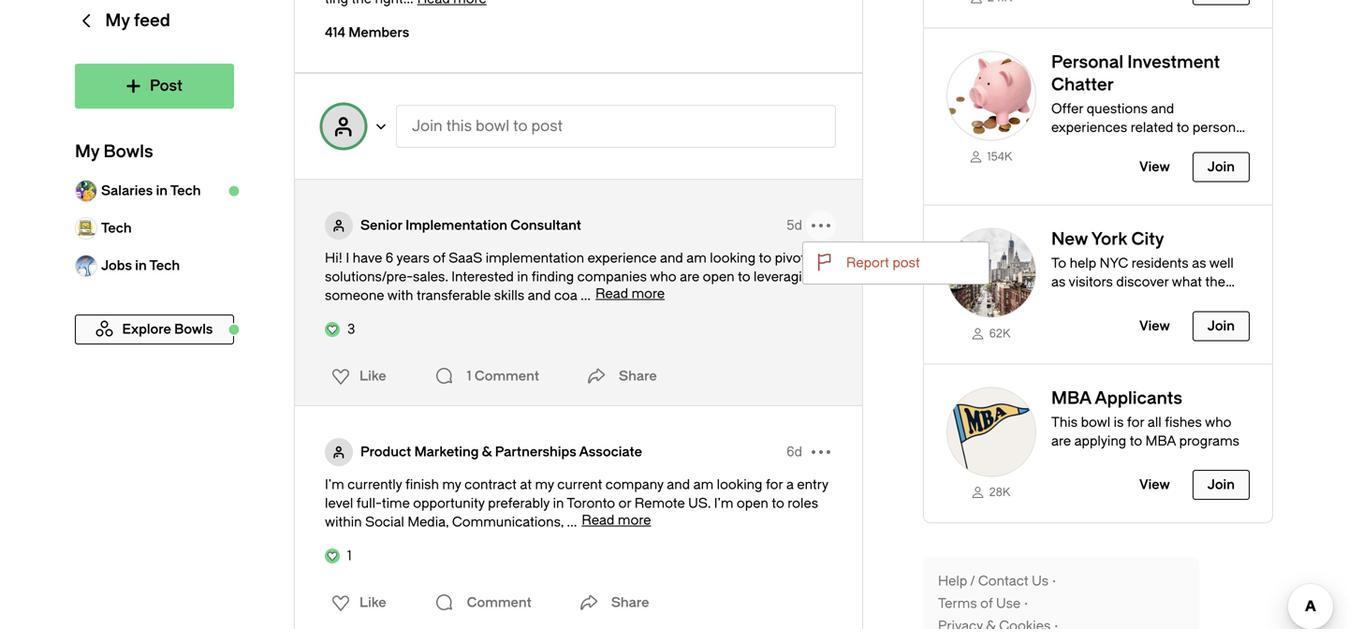 Task type: locate. For each thing, give the bounding box(es) containing it.
1 horizontal spatial of
[[981, 596, 993, 612]]

my bowls
[[75, 142, 153, 162]]

0 vertical spatial bowl
[[476, 118, 510, 135]]

to inside mba applicants this bowl is for all fishes who are applying to mba programs
[[1130, 434, 1143, 449]]

1 vertical spatial toogle identity image
[[325, 212, 353, 240]]

solutions/pre-
[[325, 269, 413, 285]]

1 vertical spatial looking
[[717, 477, 763, 493]]

saas
[[449, 251, 483, 266]]

in down current
[[553, 496, 564, 511]]

bowl right this at top left
[[476, 118, 510, 135]]

to right has
[[1236, 293, 1248, 309]]

fishes
[[1166, 415, 1203, 430]]

0 vertical spatial image for bowl image
[[947, 51, 1037, 141]]

looking inside the i'm currently finish my contract at my current company and am looking for a entry level full-time opportunity preferably in toronto or remote us. i'm open to roles within social media, communications, ...
[[717, 477, 763, 493]]

looking for i'm
[[717, 477, 763, 493]]

discover
[[1117, 274, 1170, 290]]

1 like button from the top
[[320, 362, 392, 392]]

more down companies
[[632, 286, 665, 302]]

contact
[[979, 574, 1029, 589]]

personal investment chatter offer questions and experiences related to personal finance and investments
[[1052, 52, 1247, 154]]

0 vertical spatial who
[[650, 269, 677, 285]]

mba down all at the right of page
[[1146, 434, 1177, 449]]

someone
[[325, 288, 385, 304]]

skills
[[494, 288, 525, 304]]

social
[[365, 515, 405, 530]]

1 horizontal spatial for
[[1128, 415, 1145, 430]]

0 horizontal spatial post
[[532, 118, 563, 135]]

0 vertical spatial 1
[[467, 369, 472, 384]]

read more button down or
[[582, 513, 651, 528]]

1 vertical spatial ...
[[567, 515, 577, 530]]

... inside the hi! i have 6 years of saas implementation experience and am looking to pivot to solutions/pre-sales. interested in finding companies who are open to leveraging someone with transferable skills and coa ...
[[581, 288, 591, 304]]

terms of use link
[[939, 595, 1033, 614]]

1 vertical spatial read
[[582, 513, 615, 528]]

62k link
[[947, 326, 1037, 341]]

to left roles
[[772, 496, 785, 511]]

read more
[[596, 286, 665, 302], [582, 513, 651, 528]]

1 for 1 comment
[[467, 369, 472, 384]]

0 vertical spatial more
[[632, 286, 665, 302]]

applicants
[[1095, 389, 1183, 408]]

1 vertical spatial bowl
[[1082, 415, 1111, 430]]

toogle identity image left join
[[321, 104, 366, 149]]

my
[[443, 477, 461, 493], [535, 477, 554, 493]]

bowls
[[103, 142, 153, 162]]

read more button down companies
[[596, 286, 665, 302]]

1 vertical spatial are
[[1052, 434, 1072, 449]]

mba up this
[[1052, 389, 1092, 408]]

who down experience
[[650, 269, 677, 285]]

1 horizontal spatial my
[[105, 11, 130, 30]]

to left pivot
[[759, 251, 772, 266]]

senior implementation consultant
[[361, 218, 582, 233]]

like for 3
[[360, 369, 387, 384]]

most
[[1099, 293, 1132, 309]]

more
[[632, 286, 665, 302], [618, 513, 651, 528]]

like button down the 3
[[320, 362, 392, 392]]

and
[[1152, 101, 1175, 117], [1102, 139, 1125, 154], [660, 251, 684, 266], [528, 288, 551, 304], [667, 477, 691, 493]]

am right experience
[[687, 251, 707, 266]]

tech up jobs on the left top of page
[[101, 221, 132, 236]]

1 horizontal spatial my
[[535, 477, 554, 493]]

for left a
[[766, 477, 784, 493]]

i'm right us. on the right bottom of page
[[715, 496, 734, 511]]

read
[[596, 286, 629, 302], [582, 513, 615, 528]]

time
[[382, 496, 410, 511]]

are right companies
[[680, 269, 700, 285]]

are down this
[[1052, 434, 1072, 449]]

0 horizontal spatial my
[[443, 477, 461, 493]]

share
[[619, 369, 657, 384], [612, 595, 650, 611]]

1 horizontal spatial post
[[893, 255, 921, 271]]

0 vertical spatial post
[[532, 118, 563, 135]]

1 vertical spatial post
[[893, 255, 921, 271]]

experiences
[[1052, 120, 1128, 135]]

preferably
[[488, 496, 550, 511]]

1 vertical spatial for
[[766, 477, 784, 493]]

0 horizontal spatial 1
[[348, 548, 352, 564]]

am inside the i'm currently finish my contract at my current company and am looking for a entry level full-time opportunity preferably in toronto or remote us. i'm open to roles within social media, communications, ...
[[694, 477, 714, 493]]

0 horizontal spatial of
[[433, 251, 446, 266]]

pivot
[[775, 251, 806, 266]]

senior
[[361, 218, 403, 233]]

1 vertical spatial like button
[[320, 588, 392, 618]]

3
[[348, 322, 355, 337]]

bowl up applying
[[1082, 415, 1111, 430]]

my up opportunity
[[443, 477, 461, 493]]

my
[[105, 11, 130, 30], [75, 142, 100, 162]]

1 image for bowl image from the top
[[947, 51, 1037, 141]]

2 vertical spatial image for bowl image
[[947, 387, 1037, 477]]

salaries in tech link
[[75, 172, 234, 210]]

toogle identity image up hi!
[[325, 212, 353, 240]]

28k
[[990, 486, 1011, 499]]

read more down companies
[[596, 286, 665, 302]]

in inside the hi! i have 6 years of saas implementation experience and am looking to pivot to solutions/pre-sales. interested in finding companies who are open to leveraging someone with transferable skills and coa ...
[[517, 269, 529, 285]]

0 vertical spatial like
[[360, 369, 387, 384]]

1 horizontal spatial open
[[737, 496, 769, 511]]

0 horizontal spatial for
[[766, 477, 784, 493]]

of for years
[[433, 251, 446, 266]]

are inside the hi! i have 6 years of saas implementation experience and am looking to pivot to solutions/pre-sales. interested in finding companies who are open to leveraging someone with transferable skills and coa ...
[[680, 269, 700, 285]]

1 my from the left
[[443, 477, 461, 493]]

0 vertical spatial of
[[433, 251, 446, 266]]

1 horizontal spatial are
[[1052, 434, 1072, 449]]

to right applying
[[1130, 434, 1143, 449]]

who inside mba applicants this bowl is for all fishes who are applying to mba programs
[[1206, 415, 1232, 430]]

0 vertical spatial looking
[[710, 251, 756, 266]]

image for bowl image for new york city
[[947, 228, 1037, 318]]

3 image for bowl image from the top
[[947, 387, 1037, 477]]

image for bowl image up 62k link
[[947, 228, 1037, 318]]

1 inside button
[[467, 369, 472, 384]]

is
[[1114, 415, 1125, 430]]

6d
[[787, 444, 803, 460]]

0 vertical spatial mba
[[1052, 389, 1092, 408]]

6d link
[[787, 443, 803, 462]]

1 horizontal spatial i'm
[[715, 496, 734, 511]]

read more down or
[[582, 513, 651, 528]]

1 vertical spatial image for bowl image
[[947, 228, 1037, 318]]

... right coa on the left top
[[581, 288, 591, 304]]

2 vertical spatial tech
[[149, 258, 180, 274]]

1 vertical spatial more
[[618, 513, 651, 528]]

0 vertical spatial read
[[596, 286, 629, 302]]

2 like from the top
[[360, 595, 387, 611]]

image for bowl image
[[947, 51, 1037, 141], [947, 228, 1037, 318], [947, 387, 1037, 477]]

image for bowl image up 28k 'link'
[[947, 387, 1037, 477]]

414 members
[[325, 25, 410, 40]]

0 horizontal spatial bowl
[[476, 118, 510, 135]]

companies
[[578, 269, 647, 285]]

0 horizontal spatial as
[[1052, 274, 1066, 290]]

open left leveraging
[[703, 269, 735, 285]]

are
[[680, 269, 700, 285], [1052, 434, 1072, 449]]

1 vertical spatial of
[[981, 596, 993, 612]]

toogle identity image for product marketing & partnerships associate
[[325, 438, 353, 467]]

1 vertical spatial my
[[75, 142, 100, 162]]

my feed link
[[75, 0, 234, 64]]

1 vertical spatial like
[[360, 595, 387, 611]]

salaries in tech
[[101, 183, 201, 199]]

who up programs
[[1206, 415, 1232, 430]]

0 vertical spatial i'm
[[325, 477, 344, 493]]

to right this at top left
[[514, 118, 528, 135]]

mba
[[1052, 389, 1092, 408], [1146, 434, 1177, 449]]

personal
[[1052, 52, 1124, 72]]

0 horizontal spatial open
[[703, 269, 735, 285]]

1 vertical spatial read more button
[[582, 513, 651, 528]]

toogle identity image left the product
[[325, 438, 353, 467]]

looking left a
[[717, 477, 763, 493]]

read more button
[[596, 286, 665, 302], [582, 513, 651, 528]]

0 horizontal spatial my
[[75, 142, 100, 162]]

0 vertical spatial my
[[105, 11, 130, 30]]

comment button
[[430, 585, 537, 622]]

1 vertical spatial share
[[612, 595, 650, 611]]

toogle identity image
[[321, 104, 366, 149], [325, 212, 353, 240], [325, 438, 353, 467]]

post right this at top left
[[532, 118, 563, 135]]

0 vertical spatial tech
[[170, 183, 201, 199]]

looking up leveraging
[[710, 251, 756, 266]]

6
[[386, 251, 394, 266]]

transferable
[[417, 288, 491, 304]]

1 vertical spatial i'm
[[715, 496, 734, 511]]

looking inside the hi! i have 6 years of saas implementation experience and am looking to pivot to solutions/pre-sales. interested in finding companies who are open to leveraging someone with transferable skills and coa ...
[[710, 251, 756, 266]]

to up investments
[[1177, 120, 1190, 135]]

1 vertical spatial who
[[1206, 415, 1232, 430]]

read more for who
[[596, 286, 665, 302]]

comment up product marketing & partnerships associate
[[475, 369, 540, 384]]

terms
[[939, 596, 978, 612]]

0 vertical spatial for
[[1128, 415, 1145, 430]]

0 vertical spatial as
[[1193, 256, 1207, 271]]

my left the feed
[[105, 11, 130, 30]]

0 horizontal spatial ...
[[567, 515, 577, 530]]

jobs in tech
[[101, 258, 180, 274]]

of left use
[[981, 596, 993, 612]]

my left bowls
[[75, 142, 100, 162]]

as up the what
[[1193, 256, 1207, 271]]

of up sales.
[[433, 251, 446, 266]]

1 vertical spatial read more
[[582, 513, 651, 528]]

jobs in tech link
[[75, 247, 234, 285]]

1 horizontal spatial ...
[[581, 288, 591, 304]]

5d
[[787, 218, 803, 233]]

investment
[[1128, 52, 1221, 72]]

sales.
[[413, 269, 448, 285]]

of inside the hi! i have 6 years of saas implementation experience and am looking to pivot to solutions/pre-sales. interested in finding companies who are open to leveraging someone with transferable skills and coa ...
[[433, 251, 446, 266]]

share for toronto
[[612, 595, 650, 611]]

current
[[558, 477, 603, 493]]

bowl inside mba applicants this bowl is for all fishes who are applying to mba programs
[[1082, 415, 1111, 430]]

image for bowl image up "154k" link
[[947, 51, 1037, 141]]

0 horizontal spatial who
[[650, 269, 677, 285]]

read more button for who
[[596, 286, 665, 302]]

partnerships
[[495, 444, 577, 460]]

1 vertical spatial as
[[1052, 274, 1066, 290]]

open inside the i'm currently finish my contract at my current company and am looking for a entry level full-time opportunity preferably in toronto or remote us. i'm open to roles within social media, communications, ...
[[737, 496, 769, 511]]

help / contact us link
[[939, 572, 1061, 591]]

post inside button
[[532, 118, 563, 135]]

0 vertical spatial are
[[680, 269, 700, 285]]

and up 'remote'
[[667, 477, 691, 493]]

... down toronto
[[567, 515, 577, 530]]

of inside help / contact us terms of use
[[981, 596, 993, 612]]

tech down tech link
[[149, 258, 180, 274]]

report
[[847, 255, 890, 271]]

in inside the i'm currently finish my contract at my current company and am looking for a entry level full-time opportunity preferably in toronto or remote us. i'm open to roles within social media, communications, ...
[[553, 496, 564, 511]]

help / contact us terms of use
[[939, 574, 1049, 612]]

i'm up level
[[325, 477, 344, 493]]

0 horizontal spatial are
[[680, 269, 700, 285]]

post
[[532, 118, 563, 135], [893, 255, 921, 271]]

open inside the hi! i have 6 years of saas implementation experience and am looking to pivot to solutions/pre-sales. interested in finding companies who are open to leveraging someone with transferable skills and coa ...
[[703, 269, 735, 285]]

0 vertical spatial read more
[[596, 286, 665, 302]]

in right salaries
[[156, 183, 168, 199]]

image for bowl image for personal investment chatter
[[947, 51, 1037, 141]]

roles
[[788, 496, 819, 511]]

like up the product
[[360, 369, 387, 384]]

am inside the hi! i have 6 years of saas implementation experience and am looking to pivot to solutions/pre-sales. interested in finding companies who are open to leveraging someone with transferable skills and coa ...
[[687, 251, 707, 266]]

am up us. on the right bottom of page
[[694, 477, 714, 493]]

interested
[[452, 269, 514, 285]]

and inside the i'm currently finish my contract at my current company and am looking for a entry level full-time opportunity preferably in toronto or remote us. i'm open to roles within social media, communications, ...
[[667, 477, 691, 493]]

in
[[156, 183, 168, 199], [135, 258, 147, 274], [517, 269, 529, 285], [553, 496, 564, 511]]

1 down within
[[348, 548, 352, 564]]

0 vertical spatial am
[[687, 251, 707, 266]]

full-
[[357, 496, 382, 511]]

comment down communications,
[[467, 595, 532, 611]]

2 vertical spatial toogle identity image
[[325, 438, 353, 467]]

0 vertical spatial share
[[619, 369, 657, 384]]

0 vertical spatial ...
[[581, 288, 591, 304]]

2 image for bowl image from the top
[[947, 228, 1037, 318]]

0 vertical spatial like button
[[320, 362, 392, 392]]

as
[[1193, 256, 1207, 271], [1052, 274, 1066, 290]]

like
[[360, 369, 387, 384], [360, 595, 387, 611]]

1 horizontal spatial as
[[1193, 256, 1207, 271]]

more down or
[[618, 513, 651, 528]]

read down companies
[[596, 286, 629, 302]]

and up related
[[1152, 101, 1175, 117]]

1 like from the top
[[360, 369, 387, 384]]

1 vertical spatial am
[[694, 477, 714, 493]]

1 horizontal spatial 1
[[467, 369, 472, 384]]

open left roles
[[737, 496, 769, 511]]

share inside share popup button
[[612, 595, 650, 611]]

use
[[997, 596, 1021, 612]]

0 vertical spatial read more button
[[596, 286, 665, 302]]

1 horizontal spatial mba
[[1146, 434, 1177, 449]]

share button
[[582, 358, 657, 395]]

read more button for toronto
[[582, 513, 651, 528]]

2 like button from the top
[[320, 588, 392, 618]]

my right at
[[535, 477, 554, 493]]

1 vertical spatial open
[[737, 496, 769, 511]]

to
[[514, 118, 528, 135], [1177, 120, 1190, 135], [759, 251, 772, 266], [809, 251, 822, 266], [738, 269, 751, 285], [1236, 293, 1248, 309], [1130, 434, 1143, 449], [772, 496, 785, 511]]

what
[[1173, 274, 1203, 290]]

1 up marketing
[[467, 369, 472, 384]]

share inside share dropdown button
[[619, 369, 657, 384]]

for right is
[[1128, 415, 1145, 430]]

nyc
[[1100, 256, 1129, 271]]

popular
[[1135, 293, 1182, 309]]

the
[[1206, 274, 1226, 290]]

1 vertical spatial 1
[[348, 548, 352, 564]]

to
[[1052, 256, 1067, 271]]

post right "report"
[[893, 255, 921, 271]]

tech up tech link
[[170, 183, 201, 199]]

in down implementation
[[517, 269, 529, 285]]

read down toronto
[[582, 513, 615, 528]]

applying
[[1075, 434, 1127, 449]]

like down social
[[360, 595, 387, 611]]

join
[[412, 118, 443, 135]]

coa
[[555, 288, 578, 304]]

have
[[353, 251, 382, 266]]

1 horizontal spatial bowl
[[1082, 415, 1111, 430]]

as down to on the right top of page
[[1052, 274, 1066, 290]]

1 horizontal spatial who
[[1206, 415, 1232, 430]]

0 horizontal spatial i'm
[[325, 477, 344, 493]]

like button down within
[[320, 588, 392, 618]]

0 vertical spatial open
[[703, 269, 735, 285]]



Task type: describe. For each thing, give the bounding box(es) containing it.
my feed
[[105, 11, 170, 30]]

like button for 3
[[320, 362, 392, 392]]

looking for leveraging
[[710, 251, 756, 266]]

contract
[[465, 477, 517, 493]]

offer!
[[1052, 312, 1086, 327]]

read for ...
[[596, 286, 629, 302]]

for inside the i'm currently finish my contract at my current company and am looking for a entry level full-time opportunity preferably in toronto or remote us. i'm open to roles within social media, communications, ...
[[766, 477, 784, 493]]

and down experiences
[[1102, 139, 1125, 154]]

to inside the i'm currently finish my contract at my current company and am looking for a entry level full-time opportunity preferably in toronto or remote us. i'm open to roles within social media, communications, ...
[[772, 496, 785, 511]]

help
[[1070, 256, 1097, 271]]

/
[[971, 574, 976, 589]]

am for open
[[687, 251, 707, 266]]

0 vertical spatial toogle identity image
[[321, 104, 366, 149]]

product marketing & partnerships associate
[[361, 444, 643, 460]]

share for who
[[619, 369, 657, 384]]

1 vertical spatial comment
[[467, 595, 532, 611]]

city
[[1132, 230, 1165, 249]]

are inside mba applicants this bowl is for all fishes who are applying to mba programs
[[1052, 434, 1072, 449]]

62k
[[990, 327, 1011, 340]]

in right jobs on the left top of page
[[135, 258, 147, 274]]

company
[[606, 477, 664, 493]]

bowl inside button
[[476, 118, 510, 135]]

finish
[[406, 477, 439, 493]]

154k
[[988, 150, 1013, 163]]

related
[[1131, 120, 1174, 135]]

has
[[1210, 293, 1233, 309]]

and down finding on the left of the page
[[528, 288, 551, 304]]

to inside new york city to help nyc residents as well as visitors discover what the world's most popular city has to offer!
[[1236, 293, 1248, 309]]

image for bowl image for mba applicants
[[947, 387, 1037, 477]]

hi!
[[325, 251, 343, 266]]

0 vertical spatial comment
[[475, 369, 540, 384]]

programs
[[1180, 434, 1240, 449]]

this
[[447, 118, 472, 135]]

this
[[1052, 415, 1078, 430]]

consultant
[[511, 218, 582, 233]]

finance
[[1052, 139, 1098, 154]]

post inside menu item
[[893, 255, 921, 271]]

senior implementation consultant button
[[361, 216, 582, 235]]

to inside personal investment chatter offer questions and experiences related to personal finance and investments
[[1177, 120, 1190, 135]]

well
[[1210, 256, 1234, 271]]

tech for salaries in tech
[[170, 183, 201, 199]]

hi! i have 6 years of saas implementation experience and am looking to pivot to solutions/pre-sales. interested in finding companies who are open to leveraging someone with transferable skills and coa ...
[[325, 251, 822, 304]]

share button
[[574, 585, 650, 622]]

all
[[1148, 415, 1162, 430]]

am for remote
[[694, 477, 714, 493]]

marketing
[[415, 444, 479, 460]]

product
[[361, 444, 411, 460]]

1 vertical spatial tech
[[101, 221, 132, 236]]

entry
[[798, 477, 829, 493]]

for inside mba applicants this bowl is for all fishes who are applying to mba programs
[[1128, 415, 1145, 430]]

level
[[325, 496, 353, 511]]

my for my bowls
[[75, 142, 100, 162]]

implementation
[[406, 218, 508, 233]]

visitors
[[1069, 274, 1114, 290]]

1 comment button
[[430, 358, 544, 395]]

report post menu item
[[804, 243, 989, 284]]

1 vertical spatial mba
[[1146, 434, 1177, 449]]

1 for 1
[[348, 548, 352, 564]]

of for terms
[[981, 596, 993, 612]]

like for 1
[[360, 595, 387, 611]]

offer
[[1052, 101, 1084, 117]]

currently
[[348, 477, 402, 493]]

0 horizontal spatial mba
[[1052, 389, 1092, 408]]

i
[[346, 251, 350, 266]]

investments
[[1128, 139, 1204, 154]]

associate
[[579, 444, 643, 460]]

and right experience
[[660, 251, 684, 266]]

a
[[787, 477, 794, 493]]

tech link
[[75, 210, 234, 247]]

remote
[[635, 496, 685, 511]]

to left leveraging
[[738, 269, 751, 285]]

toronto
[[567, 496, 616, 511]]

product marketing & partnerships associate button
[[361, 443, 643, 462]]

mba applicants this bowl is for all fishes who are applying to mba programs
[[1052, 389, 1240, 449]]

to inside button
[[514, 118, 528, 135]]

leveraging
[[754, 269, 818, 285]]

like button for 1
[[320, 588, 392, 618]]

personal
[[1193, 120, 1247, 135]]

members
[[349, 25, 410, 40]]

414
[[325, 25, 346, 40]]

154k link
[[947, 148, 1037, 164]]

city
[[1185, 293, 1207, 309]]

experience
[[588, 251, 657, 266]]

residents
[[1132, 256, 1189, 271]]

world's
[[1052, 293, 1096, 309]]

feed
[[134, 11, 170, 30]]

... inside the i'm currently finish my contract at my current company and am looking for a entry level full-time opportunity preferably in toronto or remote us. i'm open to roles within social media, communications, ...
[[567, 515, 577, 530]]

28k link
[[947, 485, 1037, 500]]

help
[[939, 574, 968, 589]]

to right pivot
[[809, 251, 822, 266]]

my for my feed
[[105, 11, 130, 30]]

tech for jobs in tech
[[149, 258, 180, 274]]

new york city to help nyc residents as well as visitors discover what the world's most popular city has to offer!
[[1052, 230, 1248, 327]]

report post
[[847, 255, 921, 271]]

toogle identity image for senior implementation consultant
[[325, 212, 353, 240]]

opportunity
[[413, 496, 485, 511]]

implementation
[[486, 251, 585, 266]]

new
[[1052, 230, 1089, 249]]

us.
[[689, 496, 711, 511]]

read more for toronto
[[582, 513, 651, 528]]

york
[[1092, 230, 1128, 249]]

more for who
[[632, 286, 665, 302]]

salaries
[[101, 183, 153, 199]]

more for toronto
[[618, 513, 651, 528]]

who inside the hi! i have 6 years of saas implementation experience and am looking to pivot to solutions/pre-sales. interested in finding companies who are open to leveraging someone with transferable skills and coa ...
[[650, 269, 677, 285]]

read for communications,
[[582, 513, 615, 528]]

questions
[[1087, 101, 1148, 117]]

2 my from the left
[[535, 477, 554, 493]]

at
[[520, 477, 532, 493]]

or
[[619, 496, 632, 511]]

5d link
[[787, 216, 803, 235]]

finding
[[532, 269, 574, 285]]



Task type: vqa. For each thing, say whether or not it's contained in the screenshot.
first the top from the bottom of the page
no



